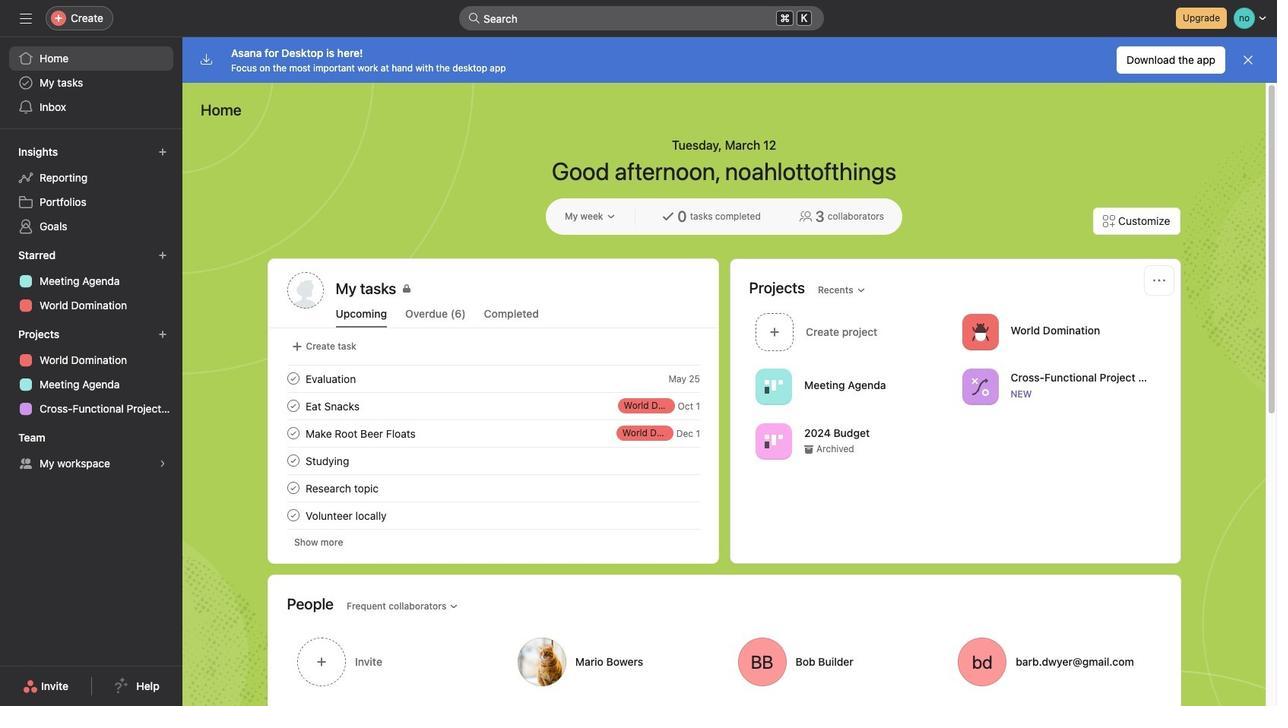 Task type: vqa. For each thing, say whether or not it's contained in the screenshot.
the middle the a
no



Task type: describe. For each thing, give the bounding box(es) containing it.
4 mark complete image from the top
[[284, 479, 302, 497]]

2 mark complete checkbox from the top
[[284, 479, 302, 497]]

Search tasks, projects, and more text field
[[459, 6, 824, 30]]

3 mark complete checkbox from the top
[[284, 506, 302, 525]]

1 mark complete checkbox from the top
[[284, 369, 302, 388]]

dismiss image
[[1242, 54, 1254, 66]]

add items to starred image
[[158, 251, 167, 260]]

line_and_symbols image
[[971, 377, 989, 396]]

3 mark complete checkbox from the top
[[284, 452, 302, 470]]

teams element
[[0, 424, 182, 479]]

1 mark complete image from the top
[[284, 369, 302, 388]]

1 mark complete checkbox from the top
[[284, 424, 302, 442]]

starred element
[[0, 242, 182, 321]]



Task type: locate. For each thing, give the bounding box(es) containing it.
Mark complete checkbox
[[284, 424, 302, 442], [284, 479, 302, 497], [284, 506, 302, 525]]

add profile photo image
[[287, 272, 323, 309]]

1 vertical spatial mark complete image
[[284, 506, 302, 525]]

mark complete image for 3rd mark complete option
[[284, 506, 302, 525]]

prominent image
[[468, 12, 480, 24]]

bug image
[[971, 323, 989, 341]]

2 board image from the top
[[764, 432, 783, 450]]

1 board image from the top
[[764, 377, 783, 396]]

0 vertical spatial mark complete checkbox
[[284, 424, 302, 442]]

new project or portfolio image
[[158, 330, 167, 339]]

mark complete image
[[284, 369, 302, 388], [284, 397, 302, 415], [284, 424, 302, 442], [284, 479, 302, 497]]

2 mark complete image from the top
[[284, 506, 302, 525]]

new insights image
[[158, 147, 167, 157]]

1 mark complete image from the top
[[284, 452, 302, 470]]

mark complete image for 3rd mark complete checkbox
[[284, 452, 302, 470]]

2 mark complete image from the top
[[284, 397, 302, 415]]

actions image
[[1153, 274, 1165, 287]]

board image
[[764, 377, 783, 396], [764, 432, 783, 450]]

0 vertical spatial board image
[[764, 377, 783, 396]]

0 vertical spatial mark complete image
[[284, 452, 302, 470]]

0 vertical spatial mark complete checkbox
[[284, 369, 302, 388]]

Mark complete checkbox
[[284, 369, 302, 388], [284, 397, 302, 415], [284, 452, 302, 470]]

mark complete image
[[284, 452, 302, 470], [284, 506, 302, 525]]

hide sidebar image
[[20, 12, 32, 24]]

insights element
[[0, 138, 182, 242]]

projects element
[[0, 321, 182, 424]]

1 vertical spatial mark complete checkbox
[[284, 397, 302, 415]]

1 vertical spatial board image
[[764, 432, 783, 450]]

None field
[[459, 6, 824, 30]]

2 vertical spatial mark complete checkbox
[[284, 506, 302, 525]]

global element
[[0, 37, 182, 128]]

see details, my workspace image
[[158, 459, 167, 468]]

3 mark complete image from the top
[[284, 424, 302, 442]]

1 vertical spatial mark complete checkbox
[[284, 479, 302, 497]]

2 vertical spatial mark complete checkbox
[[284, 452, 302, 470]]

2 mark complete checkbox from the top
[[284, 397, 302, 415]]



